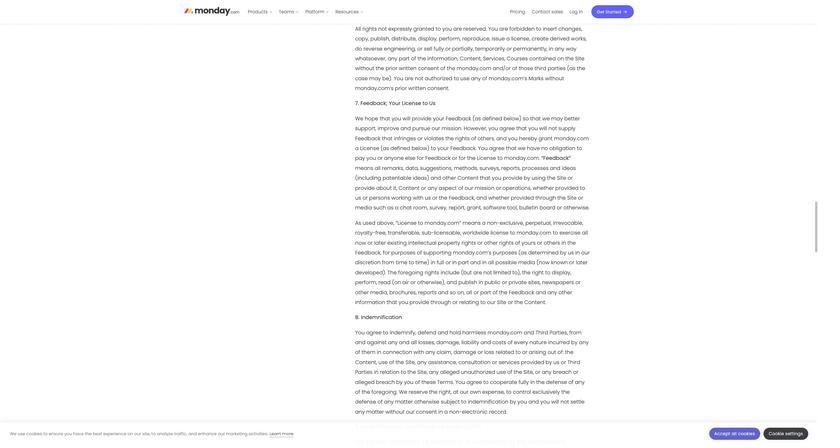Task type: describe. For each thing, give the bounding box(es) containing it.
site down ideas
[[557, 174, 566, 182]]

property
[[438, 239, 460, 247]]

0 horizontal spatial third
[[536, 329, 548, 337]]

1 horizontal spatial content
[[458, 174, 479, 182]]

to up surveys,
[[498, 155, 503, 162]]

board
[[540, 204, 555, 212]]

every
[[514, 339, 528, 347]]

0 horizontal spatial later
[[374, 239, 386, 247]]

to right right
[[545, 269, 550, 277]]

grant
[[539, 135, 553, 142]]

fully inside you agree to indemnify, defend and hold harmless monday.com and third parties, from and against any and all losses, damage, liability and costs of every nature incurred by any of them in connection with any claim, damage or loss related to or arising out of: the content, use of the site, any assistance, consultation or services provided by us or third parties in relation to the site, any alleged unauthorized use of the site, or any breach or alleged breach by you of these terms. you agree to cooperate fully in the defense of any of the foregoing. we reserve the right, at our own expense, to control exclusively the defense of any matter otherwise subject to indemnification by you and you will not settle any matter without our consent in a non-electronic record.
[[519, 379, 529, 386]]

the up otherwise.
[[557, 194, 566, 202]]

to right site,
[[151, 431, 156, 437]]

not inside as used above, "license to monday.com" means a non-exclusive, perpetual, irrevocable, royalty-free, transferable, sub-licensable, worldwide license to monday.com to exercise all now or later existing intellectual property rights or other rights of yours or others in the feedback, for purposes of supporting monday.com's purposes (as determined by us in our discretion from time to time) in full or in part and in all possible media (now known or later developed). the foregoing rights include (but are not limited to), the right to display, perform, read (on air or otherwise), and publish in public or private sites, newspapers or other media, brochures, reports and so on, all or part of the feedback and any other information that you provide through or relating to our site or the content.
[[484, 269, 492, 277]]

site up otherwise.
[[567, 194, 577, 202]]

or up courses
[[507, 45, 512, 52]]

have inside we hope that you will provide your feedback (as defined below) so that we may better support, improve and pursue our mission. however, you agree that you will not supply feedback that infringes or violates the rights of others, and you hereby grant monday.com a license (as defined below) to your feedback. you agree that we have no obligation to pay you or anyone else for feedback or for the license to monday.com.
[[527, 145, 540, 152]]

provide down reports,
[[503, 174, 523, 182]]

of down services,
[[482, 75, 487, 82]]

more
[[282, 431, 294, 437]]

provided inside you agree to indemnify, defend and hold harmless monday.com and third parties, from and against any and all losses, damage, liability and costs of every nature incurred by any of them in connection with any claim, damage or loss related to or arising out of: the content, use of the site, any assistance, consultation or services provided by us or third parties in relation to the site, any alleged unauthorized use of the site, or any breach or alleged breach by you of these terms. you agree to cooperate fully in the defense of any of the foregoing. we reserve the right, at our own expense, to control exclusively the defense of any matter otherwise subject to indemnification by you and you will not settle any matter without our consent in a non-electronic record.
[[521, 359, 544, 366]]

platform link
[[302, 7, 332, 17]]

connection
[[383, 349, 412, 356]]

without inside you agree to indemnify, defend and hold harmless monday.com and third parties, from and against any and all losses, damage, liability and costs of every nature incurred by any of them in connection with any claim, damage or loss related to or arising out of: the content, use of the site, any assistance, consultation or services provided by us or third parties in relation to the site, any alleged unauthorized use of the site, or any breach or alleged breach by you of these terms. you agree to cooperate fully in the defense of any of the foregoing. we reserve the right, at our own expense, to control exclusively the defense of any matter otherwise subject to indemnification by you and you will not settle any matter without our consent in a non-electronic record.
[[385, 409, 405, 416]]

1 vertical spatial alleged
[[355, 379, 375, 386]]

a inside all rights not expressly granted to you are reserved. you are forbidden to insert changes, copy, publish, distribute, display, perform, reproduce, issue a license, create derived works, do reverse engineering, or sell fully or partially, temporarily or permanently, in any way whatsoever, any part of the information, content, services, courses contained on the site without the prior written consent of the monday.com and/or of those third parties (as the case may be). you are not authorized to use any of monday.com's marks without monday.com's prior written consent.
[[506, 35, 510, 43]]

the right parties at right
[[577, 65, 585, 72]]

no
[[541, 145, 548, 152]]

to right obligation
[[577, 145, 582, 152]]

1 horizontal spatial defense
[[546, 379, 567, 386]]

by down control
[[510, 399, 516, 406]]

you up the hereby
[[528, 125, 538, 132]]

cooperate
[[490, 379, 517, 386]]

to right the relating
[[481, 299, 486, 306]]

or down 'feedback.'
[[452, 155, 457, 162]]

damage
[[454, 349, 476, 356]]

hereby
[[519, 135, 537, 142]]

marketing
[[226, 431, 247, 437]]

or down loss
[[492, 359, 497, 366]]

otherwise
[[414, 399, 439, 406]]

contact sales
[[532, 8, 563, 15]]

data,
[[405, 165, 419, 172]]

1 horizontal spatial alleged
[[440, 369, 460, 376]]

on inside dialog
[[128, 431, 133, 437]]

damage,
[[436, 339, 460, 347]]

to right relation
[[401, 369, 406, 376]]

monday.com inside you agree to indemnify, defend and hold harmless monday.com and third parties, from and against any and all losses, damage, liability and costs of every nature incurred by any of them in connection with any claim, damage or loss related to or arising out of: the content, use of the site, any assistance, consultation or services provided by us or third parties in relation to the site, any alleged unauthorized use of the site, or any breach or alleged breach by you of these terms. you agree to cooperate fully in the defense of any of the foregoing. we reserve the right, at our own expense, to control exclusively the defense of any matter otherwise subject to indemnification by you and you will not settle any matter without our consent in a non-electronic record.
[[488, 329, 522, 337]]

content, inside you agree to indemnify, defend and hold harmless monday.com and third parties, from and against any and all losses, damage, liability and costs of every nature incurred by any of them in connection with any claim, damage or loss related to or arising out of: the content, use of the site, any assistance, consultation or services provided by us or third parties in relation to the site, any alleged unauthorized use of the site, or any breach or alleged breach by you of these terms. you agree to cooperate fully in the defense of any of the foregoing. we reserve the right, at our own expense, to control exclusively the defense of any matter otherwise subject to indemnification by you and you will not settle any matter without our consent in a non-electronic record.
[[355, 359, 377, 366]]

or right known
[[569, 259, 575, 267]]

the left best
[[85, 431, 92, 437]]

determined
[[528, 249, 559, 257]]

for inside as used above, "license to monday.com" means a non-exclusive, perpetual, irrevocable, royalty-free, transferable, sub-licensable, worldwide license to monday.com to exercise all now or later existing intellectual property rights or other rights of yours or others in the feedback, for purposes of supporting monday.com's purposes (as determined by us in our discretion from time to time) in full or in part and in all possible media (now known or later developed). the foregoing rights include (but are not limited to), the right to display, perform, read (on air or otherwise), and publish in public or private sites, newspapers or other media, brochures, reports and so on, all or part of the feedback and any other information that you provide through or relating to our site or the content.
[[383, 249, 390, 257]]

of down engineering,
[[411, 55, 416, 62]]

1 horizontal spatial defined
[[482, 115, 502, 122]]

(as inside all rights not expressly granted to you are reserved. you are forbidden to insert changes, copy, publish, distribute, display, perform, reproduce, issue a license, create derived works, do reverse engineering, or sell fully or partially, temporarily or permanently, in any way whatsoever, any part of the information, content, services, courses contained on the site without the prior written consent of the monday.com and/or of those third parties (as the case may be). you are not authorized to use any of monday.com's marks without monday.com's prior written consent.
[[567, 65, 576, 72]]

pricing
[[510, 8, 525, 15]]

better
[[564, 115, 580, 122]]

or up the relating
[[474, 289, 479, 296]]

to up create
[[536, 25, 541, 33]]

agree down others,
[[489, 145, 505, 152]]

or down worldwide on the bottom right
[[477, 239, 483, 247]]

reverse
[[364, 45, 383, 52]]

a inside as used above, "license to monday.com" means a non-exclusive, perpetual, irrevocable, royalty-free, transferable, sub-licensable, worldwide license to monday.com to exercise all now or later existing intellectual property rights or other rights of yours or others in the feedback, for purposes of supporting monday.com's purposes (as determined by us in our discretion from time to time) in full or in part and in all possible media (now known or later developed). the foregoing rights include (but are not limited to), the right to display, perform, read (on air or otherwise), and publish in public or private sites, newspapers or other media, brochures, reports and so on, all or part of the feedback and any other information that you provide through or relating to our site or the content.
[[482, 219, 486, 227]]

and inside dialog
[[188, 431, 197, 437]]

9. no warranties, conditions or other duties
[[355, 424, 481, 431]]

us inside as used above, "license to monday.com" means a non-exclusive, perpetual, irrevocable, royalty-free, transferable, sub-licensable, worldwide license to monday.com to exercise all now or later existing intellectual property rights or other rights of yours or others in the feedback, for purposes of supporting monday.com's purposes (as determined by us in our discretion from time to time) in full or in part and in all possible media (now known or later developed). the foregoing rights include (but are not limited to), the right to display, perform, read (on air or otherwise), and publish in public or private sites, newspapers or other media, brochures, reports and so on, all or part of the feedback and any other information that you provide through or relating to our site or the content.
[[568, 249, 574, 257]]

are right be). at the left top
[[405, 75, 413, 82]]

pricing link
[[507, 7, 529, 17]]

foregoing
[[398, 269, 423, 277]]

exclusive,
[[500, 219, 524, 227]]

(as up anyone
[[381, 145, 389, 152]]

or right now
[[368, 239, 373, 247]]

feedback up suggestions,
[[425, 155, 451, 162]]

or right board
[[557, 204, 562, 212]]

that inside "feedback" means all remarks, data, suggestions, methods, surveys, reports, processes and ideas (including patentable ideas) and other content that you provide by using the site or provide about it, content or any aspect of our mission or operations, whether provided to us or persons working with us or the feedback, and whether provided through the site or media such as a chat room, survey, report, grant, software tool, bulletin board or otherwise.
[[480, 174, 491, 182]]

duties
[[464, 424, 481, 431]]

indemnification
[[361, 314, 402, 321]]

improve
[[378, 125, 399, 132]]

the down "exercise"
[[568, 239, 576, 247]]

of up relation
[[389, 359, 394, 366]]

2 horizontal spatial for
[[459, 155, 466, 162]]

supporting
[[423, 249, 452, 257]]

1 vertical spatial prior
[[395, 85, 407, 92]]

license
[[491, 229, 509, 237]]

(as up "however,"
[[473, 115, 481, 122]]

(now
[[537, 259, 550, 267]]

no
[[361, 424, 369, 431]]

contact
[[532, 8, 550, 15]]

rights inside all rights not expressly granted to you are reserved. you are forbidden to insert changes, copy, publish, distribute, display, perform, reproduce, issue a license, create derived works, do reverse engineering, or sell fully or partially, temporarily or permanently, in any way whatsoever, any part of the information, content, services, courses contained on the site without the prior written consent of the monday.com and/or of those third parties (as the case may be). you are not authorized to use any of monday.com's marks without monday.com's prior written consent.
[[362, 25, 377, 33]]

1 horizontal spatial part
[[458, 259, 469, 267]]

the right exclusively
[[561, 389, 570, 396]]

the up methods, at the right top
[[467, 155, 476, 162]]

7.
[[355, 100, 359, 107]]

analyze
[[157, 431, 173, 437]]

1 horizontal spatial site,
[[417, 369, 428, 376]]

and up every
[[524, 329, 534, 337]]

are up issue
[[499, 25, 508, 33]]

working
[[391, 194, 411, 202]]

1 horizontal spatial we
[[542, 115, 550, 122]]

using
[[532, 174, 546, 182]]

get started
[[597, 9, 621, 15]]

partially,
[[452, 45, 474, 52]]

8. indemnification
[[355, 314, 402, 321]]

any inside as used above, "license to monday.com" means a non-exclusive, perpetual, irrevocable, royalty-free, transferable, sub-licensable, worldwide license to monday.com to exercise all now or later existing intellectual property rights or other rights of yours or others in the feedback, for purposes of supporting monday.com's purposes (as determined by us in our discretion from time to time) in full or in part and in all possible media (now known or later developed). the foregoing rights include (but are not limited to), the right to display, perform, read (on air or otherwise), and publish in public or private sites, newspapers or other media, brochures, reports and so on, all or part of the feedback and any other information that you provide through or relating to our site or the content.
[[548, 289, 557, 296]]

with inside "feedback" means all remarks, data, suggestions, methods, surveys, reports, processes and ideas (including patentable ideas) and other content that you provide by using the site or provide about it, content or any aspect of our mission or operations, whether provided to us or persons working with us or the feedback, and whether provided through the site or media such as a chat room, survey, report, grant, software tool, bulletin board or otherwise.
[[413, 194, 423, 202]]

1 vertical spatial your
[[438, 145, 449, 152]]

you up issue
[[488, 25, 498, 33]]

media inside "feedback" means all remarks, data, suggestions, methods, surveys, reports, processes and ideas (including patentable ideas) and other content that you provide by using the site or provide about it, content or any aspect of our mission or operations, whether provided to us or persons working with us or the feedback, and whether provided through the site or media such as a chat room, survey, report, grant, software tool, bulletin board or otherwise.
[[355, 204, 372, 212]]

0 horizontal spatial site,
[[405, 359, 416, 366]]

to up "others"
[[553, 229, 558, 237]]

we for we hope that you will provide your feedback (as defined below) so that we may better support, improve and pursue our mission. however, you agree that you will not supply feedback that infringes or violates the rights of others, and you hereby grant monday.com a license (as defined below) to your feedback. you agree that we have no obligation to pay you or anyone else for feedback or for the license to monday.com.
[[355, 115, 363, 122]]

1 vertical spatial below)
[[412, 145, 429, 152]]

of down "information,"
[[440, 65, 445, 72]]

or left anyone
[[377, 155, 383, 162]]

all right on,
[[466, 289, 472, 296]]

feedback down support,
[[355, 135, 381, 142]]

the up be). at the left top
[[376, 65, 384, 72]]

changes,
[[558, 25, 582, 33]]

of down public
[[493, 289, 498, 296]]

rights down worldwide on the bottom right
[[462, 239, 476, 247]]

of down intellectual
[[417, 249, 422, 257]]

violates
[[424, 135, 444, 142]]

liability
[[461, 339, 479, 347]]

relation
[[380, 369, 400, 376]]

of right costs
[[508, 339, 513, 347]]

1 vertical spatial whether
[[488, 194, 509, 202]]

(but
[[461, 269, 472, 277]]

(as inside as used above, "license to monday.com" means a non-exclusive, perpetual, irrevocable, royalty-free, transferable, sub-licensable, worldwide license to monday.com to exercise all now or later existing intellectual property rights or other rights of yours or others in the feedback, for purposes of supporting monday.com's purposes (as determined by us in our discretion from time to time) in full or in part and in all possible media (now known or later developed). the foregoing rights include (but are not limited to), the right to display, perform, read (on air or otherwise), and publish in public or private sites, newspapers or other media, brochures, reports and so on, all or part of the feedback and any other information that you provide through or relating to our site or the content.
[[518, 249, 527, 257]]

1 vertical spatial provided
[[511, 194, 534, 202]]

the down the 'aspect'
[[439, 194, 447, 202]]

to up against
[[383, 329, 388, 337]]

it,
[[393, 184, 397, 192]]

and down 'mission' at the right
[[477, 194, 487, 202]]

to down exclusive,
[[510, 229, 515, 237]]

by right the incurred
[[571, 339, 578, 347]]

display, inside all rights not expressly granted to you are reserved. you are forbidden to insert changes, copy, publish, distribute, display, perform, reproduce, issue a license, create derived works, do reverse engineering, or sell fully or partially, temporarily or permanently, in any way whatsoever, any part of the information, content, services, courses contained on the site without the prior written consent of the monday.com and/or of those third parties (as the case may be). you are not authorized to use any of monday.com's marks without monday.com's prior written consent.
[[418, 35, 438, 43]]

your
[[389, 100, 401, 107]]

or up settle
[[573, 369, 578, 376]]

2 horizontal spatial site,
[[524, 369, 534, 376]]

0 vertical spatial whether
[[533, 184, 554, 192]]

best
[[93, 431, 102, 437]]

or down of:
[[561, 359, 566, 366]]

a inside we hope that you will provide your feedback (as defined below) so that we may better support, improve and pursue our mission. however, you agree that you will not supply feedback that infringes or violates the rights of others, and you hereby grant monday.com a license (as defined below) to your feedback. you agree that we have no obligation to pay you or anyone else for feedback or for the license to monday.com.
[[355, 145, 359, 152]]

0 vertical spatial without
[[355, 65, 374, 72]]

or down ideas
[[568, 174, 573, 182]]

engineering,
[[384, 45, 416, 52]]

or left loss
[[478, 349, 483, 356]]

you up improve
[[392, 115, 401, 122]]

to right authorized
[[454, 75, 459, 82]]

or right air
[[410, 279, 416, 286]]

1 horizontal spatial below)
[[504, 115, 521, 122]]

room,
[[413, 204, 428, 212]]

or left sell at right top
[[417, 45, 423, 52]]

we inside you agree to indemnify, defend and hold harmless monday.com and third parties, from and against any and all losses, damage, liability and costs of every nature incurred by any of them in connection with any claim, damage or loss related to or arising out of: the content, use of the site, any assistance, consultation or services provided by us or third parties in relation to the site, any alleged unauthorized use of the site, or any breach or alleged breach by you of these terms. you agree to cooperate fully in the defense of any of the foregoing. we reserve the right, at our own expense, to control exclusively the defense of any matter otherwise subject to indemnification by you and you will not settle any matter without our consent in a non-electronic record.
[[399, 389, 407, 396]]

out
[[548, 349, 556, 356]]

you up at
[[456, 379, 465, 386]]

above,
[[377, 219, 394, 227]]

support,
[[355, 125, 376, 132]]

the left the foregoing.
[[362, 389, 370, 396]]

0 vertical spatial provided
[[555, 184, 579, 192]]

copy,
[[355, 35, 369, 43]]

reserve
[[409, 389, 428, 396]]

related
[[496, 349, 514, 356]]

the up reserve at the bottom of page
[[408, 369, 416, 376]]

"feedback"
[[541, 155, 571, 162]]

through inside "feedback" means all remarks, data, suggestions, methods, surveys, reports, processes and ideas (including patentable ideas) and other content that you provide by using the site or provide about it, content or any aspect of our mission or operations, whether provided to us or persons working with us or the feedback, and whether provided through the site or media such as a chat room, survey, report, grant, software tool, bulletin board or otherwise.
[[535, 194, 556, 202]]

0 vertical spatial monday.com's
[[489, 75, 527, 82]]

or right newspapers
[[575, 279, 581, 286]]

activities.
[[249, 431, 268, 437]]

1 horizontal spatial later
[[576, 259, 588, 267]]

air
[[402, 279, 409, 286]]

perform, inside all rights not expressly granted to you are reserved. you are forbidden to insert changes, copy, publish, distribute, display, perform, reproduce, issue a license, create derived works, do reverse engineering, or sell fully or partially, temporarily or permanently, in any way whatsoever, any part of the information, content, services, courses contained on the site without the prior written consent of the monday.com and/or of those third parties (as the case may be). you are not authorized to use any of monday.com's marks without monday.com's prior written consent.
[[439, 35, 461, 43]]

or up "information,"
[[445, 45, 451, 52]]

of inside we hope that you will provide your feedback (as defined below) so that we may better support, improve and pursue our mission. however, you agree that you will not supply feedback that infringes or violates the rights of others, and you hereby grant monday.com a license (as defined below) to your feedback. you agree that we have no obligation to pay you or anyone else for feedback or for the license to monday.com.
[[471, 135, 476, 142]]

terms.
[[437, 379, 454, 386]]

parties
[[355, 369, 373, 376]]

or down every
[[522, 349, 528, 356]]

1 horizontal spatial will
[[539, 125, 547, 132]]

enhance
[[198, 431, 217, 437]]

or left persons
[[363, 194, 368, 202]]

reserved.
[[463, 25, 487, 33]]

cookies for all
[[738, 431, 755, 437]]

0 vertical spatial will
[[403, 115, 411, 122]]

you down 8. in the left bottom of the page
[[355, 329, 365, 337]]

1 vertical spatial defense
[[355, 399, 376, 406]]

and down "feedback"
[[550, 165, 560, 172]]

our inside "feedback" means all remarks, data, suggestions, methods, surveys, reports, processes and ideas (including patentable ideas) and other content that you provide by using the site or provide about it, content or any aspect of our mission or operations, whether provided to us or persons working with us or the feedback, and whether provided through the site or media such as a chat room, survey, report, grant, software tool, bulletin board or otherwise.
[[465, 184, 473, 192]]

you agree to indemnify, defend and hold harmless monday.com and third parties, from and against any and all losses, damage, liability and costs of every nature incurred by any of them in connection with any claim, damage or loss related to or arising out of: the content, use of the site, any assistance, consultation or services provided by us or third parties in relation to the site, any alleged unauthorized use of the site, or any breach or alleged breach by you of these terms. you agree to cooperate fully in the defense of any of the foregoing. we reserve the right, at our own expense, to control exclusively the defense of any matter otherwise subject to indemnification by you and you will not settle any matter without our consent in a non-electronic record.
[[355, 329, 589, 416]]

all right "exercise"
[[582, 229, 588, 237]]

learn
[[270, 431, 281, 437]]

1 vertical spatial without
[[545, 75, 564, 82]]

of down parties
[[355, 389, 360, 396]]

discretion
[[355, 259, 381, 267]]

agree right "however,"
[[499, 125, 515, 132]]

monday.com logo image
[[184, 4, 239, 18]]

provide inside we hope that you will provide your feedback (as defined below) so that we may better support, improve and pursue our mission. however, you agree that you will not supply feedback that infringes or violates the rights of others, and you hereby grant monday.com a license (as defined below) to your feedback. you agree that we have no obligation to pay you or anyone else for feedback or for the license to monday.com.
[[412, 115, 432, 122]]

newspapers
[[542, 279, 574, 286]]

to inside "feedback" means all remarks, data, suggestions, methods, surveys, reports, processes and ideas (including patentable ideas) and other content that you provide by using the site or provide about it, content or any aspect of our mission or operations, whether provided to us or persons working with us or the feedback, and whether provided through the site or media such as a chat room, survey, report, grant, software tool, bulletin board or otherwise.
[[580, 184, 585, 192]]

1 vertical spatial monday.com's
[[355, 85, 394, 92]]

us
[[429, 100, 436, 107]]

of down the foregoing.
[[378, 399, 383, 406]]

to down cooperate at the bottom of the page
[[506, 389, 512, 396]]

electronic
[[462, 409, 488, 416]]

not left authorized
[[415, 75, 423, 82]]

mission
[[475, 184, 495, 192]]

persons
[[369, 194, 390, 202]]

any inside "feedback" means all remarks, data, suggestions, methods, surveys, reports, processes and ideas (including patentable ideas) and other content that you provide by using the site or provide about it, content or any aspect of our mission or operations, whether provided to us or persons working with us or the feedback, and whether provided through the site or media such as a chat room, survey, report, grant, software tool, bulletin board or otherwise.
[[428, 184, 437, 192]]

supply
[[559, 125, 576, 132]]

1 vertical spatial third
[[568, 359, 580, 366]]

list containing products
[[245, 0, 367, 24]]

us inside you agree to indemnify, defend and hold harmless monday.com and third parties, from and against any and all losses, damage, liability and costs of every nature incurred by any of them in connection with any claim, damage or loss related to or arising out of: the content, use of the site, any assistance, consultation or services provided by us or third parties in relation to the site, any alleged unauthorized use of the site, or any breach or alleged breach by you of these terms. you agree to cooperate fully in the defense of any of the foregoing. we reserve the right, at our own expense, to control exclusively the defense of any matter otherwise subject to indemnification by you and you will not settle any matter without our consent in a non-electronic record.
[[553, 359, 559, 366]]

1 vertical spatial license
[[360, 145, 379, 152]]

to down violates
[[431, 145, 436, 152]]

or down limited
[[502, 279, 507, 286]]

we for we use cookies to ensure you have the best experience on our site, to analyze traffic, and enhance our marketing activities. learn more
[[10, 431, 16, 437]]

site inside all rights not expressly granted to you are reserved. you are forbidden to insert changes, copy, publish, distribute, display, perform, reproduce, issue a license, create derived works, do reverse engineering, or sell fully or partially, temporarily or permanently, in any way whatsoever, any part of the information, content, services, courses contained on the site without the prior written consent of the monday.com and/or of those third parties (as the case may be). you are not authorized to use any of monday.com's marks without monday.com's prior written consent.
[[575, 55, 585, 62]]

ideas)
[[413, 174, 429, 182]]

you up others,
[[489, 125, 498, 132]]

as
[[355, 219, 361, 227]]

the down services
[[514, 369, 522, 376]]

rights up otherwise),
[[425, 269, 439, 277]]

1 horizontal spatial matter
[[395, 399, 413, 406]]

rights down license
[[499, 239, 514, 247]]

1 horizontal spatial breach
[[553, 369, 572, 376]]

the right the using
[[547, 174, 556, 182]]

2 vertical spatial part
[[480, 289, 491, 296]]

private
[[509, 279, 527, 286]]

non- inside you agree to indemnify, defend and hold harmless monday.com and third parties, from and against any and all losses, damage, liability and costs of every nature incurred by any of them in connection with any claim, damage or loss related to or arising out of: the content, use of the site, any assistance, consultation or services provided by us or third parties in relation to the site, any alleged unauthorized use of the site, or any breach or alleged breach by you of these terms. you agree to cooperate fully in the defense of any of the foregoing. we reserve the right, at our own expense, to control exclusively the defense of any matter otherwise subject to indemnification by you and you will not settle any matter without our consent in a non-electronic record.
[[449, 409, 462, 416]]

perform, inside as used above, "license to monday.com" means a non-exclusive, perpetual, irrevocable, royalty-free, transferable, sub-licensable, worldwide license to monday.com to exercise all now or later existing intellectual property rights or other rights of yours or others in the feedback, for purposes of supporting monday.com's purposes (as determined by us in our discretion from time to time) in full or in part and in all possible media (now known or later developed). the foregoing rights include (but are not limited to), the right to display, perform, read (on air or otherwise), and publish in public or private sites, newspapers or other media, brochures, reports and so on, all or part of the feedback and any other information that you provide through or relating to our site or the content.
[[355, 279, 377, 286]]

and up (but
[[470, 259, 481, 267]]

publish
[[459, 279, 477, 286]]

0 horizontal spatial content
[[399, 184, 420, 192]]

not inside we hope that you will provide your feedback (as defined below) so that we may better support, improve and pursue our mission. however, you agree that you will not supply feedback that infringes or violates the rights of others, and you hereby grant monday.com a license (as defined below) to your feedback. you agree that we have no obligation to pay you or anyone else for feedback or for the license to monday.com.
[[549, 125, 557, 132]]

and down control
[[529, 399, 539, 406]]

of left yours
[[515, 239, 520, 247]]

own
[[470, 389, 481, 396]]

with inside you agree to indemnify, defend and hold harmless monday.com and third parties, from and against any and all losses, damage, liability and costs of every nature incurred by any of them in connection with any claim, damage or loss related to or arising out of: the content, use of the site, any assistance, consultation or services provided by us or third parties in relation to the site, any alleged unauthorized use of the site, or any breach or alleged breach by you of these terms. you agree to cooperate fully in the defense of any of the foregoing. we reserve the right, at our own expense, to control exclusively the defense of any matter otherwise subject to indemnification by you and you will not settle any matter without our consent in a non-electronic record.
[[414, 349, 424, 356]]

parties
[[548, 65, 566, 72]]

permanently,
[[513, 45, 547, 52]]

the right of:
[[565, 349, 574, 356]]

1 vertical spatial written
[[408, 85, 426, 92]]

our inside we hope that you will provide your feedback (as defined below) so that we may better support, improve and pursue our mission. however, you agree that you will not supply feedback that infringes or violates the rights of others, and you hereby grant monday.com a license (as defined below) to your feedback. you agree that we have no obligation to pay you or anyone else for feedback or for the license to monday.com.
[[432, 125, 440, 132]]

derived
[[550, 35, 570, 43]]

through inside as used above, "license to monday.com" means a non-exclusive, perpetual, irrevocable, royalty-free, transferable, sub-licensable, worldwide license to monday.com to exercise all now or later existing intellectual property rights or other rights of yours or others in the feedback, for purposes of supporting monday.com's purposes (as determined by us in our discretion from time to time) in full or in part and in all possible media (now known or later developed). the foregoing rights include (but are not limited to), the right to display, perform, read (on air or otherwise), and publish in public or private sites, newspapers or other media, brochures, reports and so on, all or part of the feedback and any other information that you provide through or relating to our site or the content.
[[431, 299, 451, 306]]

sub-
[[422, 229, 434, 237]]

sites,
[[528, 279, 541, 286]]

remarks,
[[382, 165, 404, 172]]

and up damage,
[[438, 329, 448, 337]]



Task type: locate. For each thing, give the bounding box(es) containing it.
1 horizontal spatial from
[[569, 329, 582, 337]]

to up otherwise.
[[580, 184, 585, 192]]

may inside we hope that you will provide your feedback (as defined below) so that we may better support, improve and pursue our mission. however, you agree that you will not supply feedback that infringes or violates the rights of others, and you hereby grant monday.com a license (as defined below) to your feedback. you agree that we have no obligation to pay you or anyone else for feedback or for the license to monday.com.
[[551, 115, 563, 122]]

1 vertical spatial through
[[431, 299, 451, 306]]

or up otherwise.
[[578, 194, 583, 202]]

feedback;
[[361, 100, 388, 107]]

you down exclusively
[[540, 399, 550, 406]]

content, inside all rights not expressly granted to you are reserved. you are forbidden to insert changes, copy, publish, distribute, display, perform, reproduce, issue a license, create derived works, do reverse engineering, or sell fully or partially, temporarily or permanently, in any way whatsoever, any part of the information, content, services, courses contained on the site without the prior written consent of the monday.com and/or of those third parties (as the case may be). you are not authorized to use any of monday.com's marks without monday.com's prior written consent.
[[460, 55, 482, 62]]

matter
[[395, 399, 413, 406], [366, 409, 384, 416]]

1 horizontal spatial license
[[402, 100, 421, 107]]

1 horizontal spatial so
[[523, 115, 529, 122]]

feedback down private
[[509, 289, 534, 296]]

0 vertical spatial alleged
[[440, 369, 460, 376]]

provide
[[412, 115, 432, 122], [503, 174, 523, 182], [355, 184, 375, 192], [410, 299, 429, 306]]

provided down ideas
[[555, 184, 579, 192]]

by inside "feedback" means all remarks, data, suggestions, methods, surveys, reports, processes and ideas (including patentable ideas) and other content that you provide by using the site or provide about it, content or any aspect of our mission or operations, whether provided to us or persons working with us or the feedback, and whether provided through the site or media such as a chat room, survey, report, grant, software tool, bulletin board or otherwise.
[[524, 174, 530, 182]]

(on
[[392, 279, 401, 286]]

that inside as used above, "license to monday.com" means a non-exclusive, perpetual, irrevocable, royalty-free, transferable, sub-licensable, worldwide license to monday.com to exercise all now or later existing intellectual property rights or other rights of yours or others in the feedback, for purposes of supporting monday.com's purposes (as determined by us in our discretion from time to time) in full or in part and in all possible media (now known or later developed). the foregoing rights include (but are not limited to), the right to display, perform, read (on air or otherwise), and publish in public or private sites, newspapers or other media, brochures, reports and so on, all or part of the feedback and any other information that you provide through or relating to our site or the content.
[[387, 299, 397, 306]]

whether up software
[[488, 194, 509, 202]]

0 horizontal spatial below)
[[412, 145, 429, 152]]

0 vertical spatial your
[[433, 115, 444, 122]]

not inside you agree to indemnify, defend and hold harmless monday.com and third parties, from and against any and all losses, damage, liability and costs of every nature incurred by any of them in connection with any claim, damage or loss related to or arising out of: the content, use of the site, any assistance, consultation or services provided by us or third parties in relation to the site, any alleged unauthorized use of the site, or any breach or alleged breach by you of these terms. you agree to cooperate fully in the defense of any of the foregoing. we reserve the right, at our own expense, to control exclusively the defense of any matter otherwise subject to indemnification by you and you will not settle any matter without our consent in a non-electronic record.
[[561, 399, 569, 406]]

a inside you agree to indemnify, defend and hold harmless monday.com and third parties, from and against any and all losses, damage, liability and costs of every nature incurred by any of them in connection with any claim, damage or loss related to or arising out of: the content, use of the site, any assistance, consultation or services provided by us or third parties in relation to the site, any alleged unauthorized use of the site, or any breach or alleged breach by you of these terms. you agree to cooperate fully in the defense of any of the foregoing. we reserve the right, at our own expense, to control exclusively the defense of any matter otherwise subject to indemnification by you and you will not settle any matter without our consent in a non-electronic record.
[[444, 409, 448, 416]]

with up 'room,'
[[413, 194, 423, 202]]

cookies inside button
[[738, 431, 755, 437]]

breach up the foregoing.
[[376, 379, 395, 386]]

insert
[[543, 25, 557, 33]]

experience
[[103, 431, 126, 437]]

us
[[355, 194, 361, 202], [425, 194, 431, 202], [568, 249, 574, 257], [553, 359, 559, 366]]

list
[[245, 0, 367, 24]]

processes
[[522, 165, 549, 172]]

do
[[355, 45, 362, 52]]

temporarily
[[475, 45, 505, 52]]

0 vertical spatial so
[[523, 115, 529, 122]]

ensure
[[49, 431, 63, 437]]

all inside you agree to indemnify, defend and hold harmless monday.com and third parties, from and against any and all losses, damage, liability and costs of every nature incurred by any of them in connection with any claim, damage or loss related to or arising out of: the content, use of the site, any assistance, consultation or services provided by us or third parties in relation to the site, any alleged unauthorized use of the site, or any breach or alleged breach by you of these terms. you agree to cooperate fully in the defense of any of the foregoing. we reserve the right, at our own expense, to control exclusively the defense of any matter otherwise subject to indemnification by you and you will not settle any matter without our consent in a non-electronic record.
[[411, 339, 417, 347]]

1 horizontal spatial through
[[535, 194, 556, 202]]

all inside "feedback" means all remarks, data, suggestions, methods, surveys, reports, processes and ideas (including patentable ideas) and other content that you provide by using the site or provide about it, content or any aspect of our mission or operations, whether provided to us or persons working with us or the feedback, and whether provided through the site or media such as a chat room, survey, report, grant, software tool, bulletin board or otherwise.
[[375, 165, 381, 172]]

media inside as used above, "license to monday.com" means a non-exclusive, perpetual, irrevocable, royalty-free, transferable, sub-licensable, worldwide license to monday.com to exercise all now or later existing intellectual property rights or other rights of yours or others in the feedback, for purposes of supporting monday.com's purposes (as determined by us in our discretion from time to time) in full or in part and in all possible media (now known or later developed). the foregoing rights include (but are not limited to), the right to display, perform, read (on air or otherwise), and publish in public or private sites, newspapers or other media, brochures, reports and so on, all or part of the feedback and any other information that you provide through or relating to our site or the content.
[[518, 259, 535, 267]]

0 horizontal spatial on
[[128, 431, 133, 437]]

fully right sell at right top
[[434, 45, 444, 52]]

monday.com
[[457, 65, 491, 72], [554, 135, 589, 142], [517, 229, 551, 237], [488, 329, 522, 337]]

below) up else
[[412, 145, 429, 152]]

yours
[[522, 239, 536, 247]]

2 vertical spatial monday.com's
[[453, 249, 491, 257]]

infringes
[[394, 135, 416, 142]]

monday.com inside all rights not expressly granted to you are reserved. you are forbidden to insert changes, copy, publish, distribute, display, perform, reproduce, issue a license, create derived works, do reverse engineering, or sell fully or partially, temporarily or permanently, in any way whatsoever, any part of the information, content, services, courses contained on the site without the prior written consent of the monday.com and/or of those third parties (as the case may be). you are not authorized to use any of monday.com's marks without monday.com's prior written consent.
[[457, 65, 491, 72]]

0 vertical spatial third
[[536, 329, 548, 337]]

anyone
[[384, 155, 404, 162]]

and up infringes
[[401, 125, 411, 132]]

0 vertical spatial consent
[[418, 65, 439, 72]]

0 horizontal spatial part
[[399, 55, 410, 62]]

or down arising
[[535, 369, 541, 376]]

feedback, inside as used above, "license to monday.com" means a non-exclusive, perpetual, irrevocable, royalty-free, transferable, sub-licensable, worldwide license to monday.com to exercise all now or later existing intellectual property rights or other rights of yours or others in the feedback, for purposes of supporting monday.com's purposes (as determined by us in our discretion from time to time) in full or in part and in all possible media (now known or later developed). the foregoing rights include (but are not limited to), the right to display, perform, read (on air or otherwise), and publish in public or private sites, newspapers or other media, brochures, reports and so on, all or part of the feedback and any other information that you provide through or relating to our site or the content.
[[355, 249, 381, 257]]

or right full
[[446, 259, 451, 267]]

harmless
[[462, 329, 486, 337]]

in inside all rights not expressly granted to you are reserved. you are forbidden to insert changes, copy, publish, distribute, display, perform, reproduce, issue a license, create derived works, do reverse engineering, or sell fully or partially, temporarily or permanently, in any way whatsoever, any part of the information, content, services, courses contained on the site without the prior written consent of the monday.com and/or of those third parties (as the case may be). you are not authorized to use any of monday.com's marks without monday.com's prior written consent.
[[549, 45, 553, 52]]

so inside as used above, "license to monday.com" means a non-exclusive, perpetual, irrevocable, royalty-free, transferable, sub-licensable, worldwide license to monday.com to exercise all now or later existing intellectual property rights or other rights of yours or others in the feedback, for purposes of supporting monday.com's purposes (as determined by us in our discretion from time to time) in full or in part and in all possible media (now known or later developed). the foregoing rights include (but are not limited to), the right to display, perform, read (on air or otherwise), and publish in public or private sites, newspapers or other media, brochures, reports and so on, all or part of the feedback and any other information that you provide through or relating to our site or the content.
[[450, 289, 456, 296]]

that
[[380, 115, 390, 122], [530, 115, 541, 122], [516, 125, 527, 132], [382, 135, 393, 142], [506, 145, 517, 152], [480, 174, 491, 182], [387, 299, 397, 306]]

monday.com's inside as used above, "license to monday.com" means a non-exclusive, perpetual, irrevocable, royalty-free, transferable, sub-licensable, worldwide license to monday.com to exercise all now or later existing intellectual property rights or other rights of yours or others in the feedback, for purposes of supporting monday.com's purposes (as determined by us in our discretion from time to time) in full or in part and in all possible media (now known or later developed). the foregoing rights include (but are not limited to), the right to display, perform, read (on air or otherwise), and publish in public or private sites, newspapers or other media, brochures, reports and so on, all or part of the feedback and any other information that you provide through or relating to our site or the content.
[[453, 249, 491, 257]]

defend
[[418, 329, 436, 337]]

you down control
[[518, 399, 527, 406]]

(as down yours
[[518, 249, 527, 257]]

on,
[[457, 289, 465, 296]]

issue
[[492, 35, 505, 43]]

0 horizontal spatial so
[[450, 289, 456, 296]]

0 vertical spatial fully
[[434, 45, 444, 52]]

1 vertical spatial we
[[518, 145, 526, 152]]

use inside all rights not expressly granted to you are reserved. you are forbidden to insert changes, copy, publish, distribute, display, perform, reproduce, issue a license, create derived works, do reverse engineering, or sell fully or partially, temporarily or permanently, in any way whatsoever, any part of the information, content, services, courses contained on the site without the prior written consent of the monday.com and/or of those third parties (as the case may be). you are not authorized to use any of monday.com's marks without monday.com's prior written consent.
[[460, 75, 470, 82]]

1 vertical spatial media
[[518, 259, 535, 267]]

means up worldwide on the bottom right
[[463, 219, 481, 227]]

non- down subject
[[449, 409, 462, 416]]

on
[[557, 55, 564, 62], [128, 431, 133, 437]]

2 vertical spatial will
[[551, 399, 559, 406]]

you down surveys,
[[492, 174, 501, 182]]

0 vertical spatial content
[[458, 174, 479, 182]]

1 vertical spatial display,
[[552, 269, 571, 277]]

we
[[355, 115, 363, 122], [399, 389, 407, 396], [10, 431, 16, 437]]

0 horizontal spatial for
[[383, 249, 390, 257]]

subject
[[441, 399, 460, 406]]

these
[[421, 379, 436, 386]]

others
[[544, 239, 560, 247]]

brochures,
[[389, 289, 417, 296]]

known
[[551, 259, 568, 267]]

means inside "feedback" means all remarks, data, suggestions, methods, surveys, reports, processes and ideas (including patentable ideas) and other content that you provide by using the site or provide about it, content or any aspect of our mission or operations, whether provided to us or persons working with us or the feedback, and whether provided through the site or media such as a chat room, survey, report, grant, software tool, bulletin board or otherwise.
[[355, 165, 373, 172]]

2 horizontal spatial will
[[551, 399, 559, 406]]

we inside we hope that you will provide your feedback (as defined below) so that we may better support, improve and pursue our mission. however, you agree that you will not supply feedback that infringes or violates the rights of others, and you hereby grant monday.com a license (as defined below) to your feedback. you agree that we have no obligation to pay you or anyone else for feedback or for the license to monday.com.
[[355, 115, 363, 122]]

so inside we hope that you will provide your feedback (as defined below) so that we may better support, improve and pursue our mission. however, you agree that you will not supply feedback that infringes or violates the rights of others, and you hereby grant monday.com a license (as defined below) to your feedback. you agree that we have no obligation to pay you or anyone else for feedback or for the license to monday.com.
[[523, 115, 529, 122]]

1 vertical spatial consent
[[416, 409, 437, 416]]

a inside "feedback" means all remarks, data, suggestions, methods, surveys, reports, processes and ideas (including patentable ideas) and other content that you provide by using the site or provide about it, content or any aspect of our mission or operations, whether provided to us or persons working with us or the feedback, and whether provided through the site or media such as a chat room, survey, report, grant, software tool, bulletin board or otherwise.
[[395, 204, 399, 212]]

feedback, inside "feedback" means all remarks, data, suggestions, methods, surveys, reports, processes and ideas (including patentable ideas) and other content that you provide by using the site or provide about it, content or any aspect of our mission or operations, whether provided to us or persons working with us or the feedback, and whether provided through the site or media such as a chat room, survey, report, grant, software tool, bulletin board or otherwise.
[[449, 194, 475, 202]]

so up the hereby
[[523, 115, 529, 122]]

the
[[418, 55, 426, 62], [565, 55, 574, 62], [376, 65, 384, 72], [447, 65, 455, 72], [577, 65, 585, 72], [445, 135, 454, 142], [467, 155, 476, 162], [547, 174, 556, 182], [439, 194, 447, 202], [557, 194, 566, 202], [568, 239, 576, 247], [522, 269, 531, 277], [499, 289, 508, 296], [515, 299, 523, 306], [565, 349, 574, 356], [396, 359, 404, 366], [408, 369, 416, 376], [514, 369, 522, 376], [536, 379, 545, 386], [362, 389, 370, 396], [429, 389, 438, 396], [561, 389, 570, 396], [85, 431, 92, 437]]

monday.com inside we hope that you will provide your feedback (as defined below) so that we may better support, improve and pursue our mission. however, you agree that you will not supply feedback that infringes or violates the rights of others, and you hereby grant monday.com a license (as defined below) to your feedback. you agree that we have no obligation to pay you or anyone else for feedback or for the license to monday.com.
[[554, 135, 589, 142]]

agree up against
[[366, 329, 382, 337]]

1 horizontal spatial may
[[551, 115, 563, 122]]

rights inside we hope that you will provide your feedback (as defined below) so that we may better support, improve and pursue our mission. however, you agree that you will not supply feedback that infringes or violates the rights of others, and you hereby grant monday.com a license (as defined below) to your feedback. you agree that we have no obligation to pay you or anyone else for feedback or for the license to monday.com.
[[455, 135, 470, 142]]

1 horizontal spatial perform,
[[439, 35, 461, 43]]

0 vertical spatial non-
[[487, 219, 500, 227]]

exercise
[[560, 229, 581, 237]]

you inside we hope that you will provide your feedback (as defined below) so that we may better support, improve and pursue our mission. however, you agree that you will not supply feedback that infringes or violates the rights of others, and you hereby grant monday.com a license (as defined below) to your feedback. you agree that we have no obligation to pay you or anyone else for feedback or for the license to monday.com.
[[478, 145, 488, 152]]

other
[[446, 424, 463, 431]]

all up (including
[[375, 165, 381, 172]]

the down mission.
[[445, 135, 454, 142]]

you
[[442, 25, 452, 33], [392, 115, 401, 122], [489, 125, 498, 132], [528, 125, 538, 132], [508, 135, 518, 142], [367, 155, 376, 162], [492, 174, 501, 182], [399, 299, 408, 306], [404, 379, 414, 386], [518, 399, 527, 406], [540, 399, 550, 406], [64, 431, 72, 437]]

third up nature
[[536, 329, 548, 337]]

feedback inside as used above, "license to monday.com" means a non-exclusive, perpetual, irrevocable, royalty-free, transferable, sub-licensable, worldwide license to monday.com to exercise all now or later existing intellectual property rights or other rights of yours or others in the feedback, for purposes of supporting monday.com's purposes (as determined by us in our discretion from time to time) in full or in part and in all possible media (now known or later developed). the foregoing rights include (but are not limited to), the right to display, perform, read (on air or otherwise), and publish in public or private sites, newspapers or other media, brochures, reports and so on, all or part of the feedback and any other information that you provide through or relating to our site or the content.
[[509, 289, 534, 296]]

consent up authorized
[[418, 65, 439, 72]]

us up 'room,'
[[425, 194, 431, 202]]

those
[[519, 65, 533, 72]]

2 purposes from the left
[[493, 249, 517, 257]]

by up known
[[560, 249, 567, 257]]

or down on,
[[453, 299, 458, 306]]

perpetual,
[[526, 219, 552, 227]]

0 vertical spatial prior
[[386, 65, 398, 72]]

so
[[523, 115, 529, 122], [450, 289, 456, 296]]

2 vertical spatial license
[[477, 155, 496, 162]]

you right the "ensure"
[[64, 431, 72, 437]]

1 purposes from the left
[[391, 249, 415, 257]]

cookie settings button
[[764, 428, 808, 440]]

from
[[382, 259, 394, 267], [569, 329, 582, 337]]

0 vertical spatial part
[[399, 55, 410, 62]]

or down the pursue
[[417, 135, 423, 142]]

2 horizontal spatial license
[[477, 155, 496, 162]]

we
[[542, 115, 550, 122], [518, 145, 526, 152]]

software
[[483, 204, 506, 212]]

2 horizontal spatial part
[[480, 289, 491, 296]]

and down otherwise),
[[438, 289, 448, 296]]

third down the incurred
[[568, 359, 580, 366]]

1 vertical spatial defined
[[390, 145, 410, 152]]

products link
[[245, 7, 276, 17]]

products
[[248, 8, 268, 15]]

at
[[453, 389, 459, 396]]

or
[[438, 424, 445, 431]]

1 horizontal spatial cookies
[[738, 431, 755, 437]]

0 horizontal spatial we
[[10, 431, 16, 437]]

will inside you agree to indemnify, defend and hold harmless monday.com and third parties, from and against any and all losses, damage, liability and costs of every nature incurred by any of them in connection with any claim, damage or loss related to or arising out of: the content, use of the site, any assistance, consultation or services provided by us or third parties in relation to the site, any alleged unauthorized use of the site, or any breach or alleged breach by you of these terms. you agree to cooperate fully in the defense of any of the foregoing. we reserve the right, at our own expense, to control exclusively the defense of any matter otherwise subject to indemnification by you and you will not settle any matter without our consent in a non-electronic record.
[[551, 399, 559, 406]]

0 horizontal spatial license
[[360, 145, 379, 152]]

by down out
[[546, 359, 552, 366]]

resources link
[[332, 7, 367, 17]]

loss
[[484, 349, 494, 356]]

display,
[[418, 35, 438, 43], [552, 269, 571, 277]]

us left persons
[[355, 194, 361, 202]]

monday.com down perpetual,
[[517, 229, 551, 237]]

not up grant
[[549, 125, 557, 132]]

from inside you agree to indemnify, defend and hold harmless monday.com and third parties, from and against any and all losses, damage, liability and costs of every nature incurred by any of them in connection with any claim, damage or loss related to or arising out of: the content, use of the site, any assistance, consultation or services provided by us or third parties in relation to the site, any alleged unauthorized use of the site, or any breach or alleged breach by you of these terms. you agree to cooperate fully in the defense of any of the foregoing. we reserve the right, at our own expense, to control exclusively the defense of any matter otherwise subject to indemnification by you and you will not settle any matter without our consent in a non-electronic record.
[[569, 329, 582, 337]]

1 horizontal spatial for
[[417, 155, 424, 162]]

third
[[536, 329, 548, 337], [568, 359, 580, 366]]

irrevocable,
[[553, 219, 583, 227]]

0 horizontal spatial feedback,
[[355, 249, 381, 257]]

by inside as used above, "license to monday.com" means a non-exclusive, perpetual, irrevocable, royalty-free, transferable, sub-licensable, worldwide license to monday.com to exercise all now or later existing intellectual property rights or other rights of yours or others in the feedback, for purposes of supporting monday.com's purposes (as determined by us in our discretion from time to time) in full or in part and in all possible media (now known or later developed). the foregoing rights include (but are not limited to), the right to display, perform, read (on air or otherwise), and publish in public or private sites, newspapers or other media, brochures, reports and so on, all or part of the feedback and any other information that you provide through or relating to our site or the content.
[[560, 249, 567, 257]]

0 horizontal spatial have
[[73, 431, 84, 437]]

1 horizontal spatial without
[[385, 409, 405, 416]]

consent inside all rights not expressly granted to you are reserved. you are forbidden to insert changes, copy, publish, distribute, display, perform, reproduce, issue a license, create derived works, do reverse engineering, or sell fully or partially, temporarily or permanently, in any way whatsoever, any part of the information, content, services, courses contained on the site without the prior written consent of the monday.com and/or of those third parties (as the case may be). you are not authorized to use any of monday.com's marks without monday.com's prior written consent.
[[418, 65, 439, 72]]

fully inside all rights not expressly granted to you are reserved. you are forbidden to insert changes, copy, publish, distribute, display, perform, reproduce, issue a license, create derived works, do reverse engineering, or sell fully or partially, temporarily or permanently, in any way whatsoever, any part of the information, content, services, courses contained on the site without the prior written consent of the monday.com and/or of those third parties (as the case may be). you are not authorized to use any of monday.com's marks without monday.com's prior written consent.
[[434, 45, 444, 52]]

0 horizontal spatial display,
[[418, 35, 438, 43]]

main element
[[245, 0, 634, 24]]

and down suggestions,
[[431, 174, 441, 182]]

dialog
[[0, 423, 818, 446]]

prior up the 7. feedback; your license to us at the top
[[395, 85, 407, 92]]

feedback, up report,
[[449, 194, 475, 202]]

such
[[373, 204, 386, 212]]

you
[[488, 25, 498, 33], [394, 75, 403, 82], [478, 145, 488, 152], [355, 329, 365, 337], [456, 379, 465, 386]]

services
[[499, 359, 520, 366]]

site, up control
[[524, 369, 534, 376]]

agree up own at bottom right
[[467, 379, 482, 386]]

hold
[[450, 329, 461, 337]]

foregoing.
[[372, 389, 398, 396]]

we inside dialog
[[10, 431, 16, 437]]

written
[[399, 65, 417, 72], [408, 85, 426, 92]]

part inside all rights not expressly granted to you are reserved. you are forbidden to insert changes, copy, publish, distribute, display, perform, reproduce, issue a license, create derived works, do reverse engineering, or sell fully or partially, temporarily or permanently, in any way whatsoever, any part of the information, content, services, courses contained on the site without the prior written consent of the monday.com and/or of those third parties (as the case may be). you are not authorized to use any of monday.com's marks without monday.com's prior written consent.
[[399, 55, 410, 62]]

1 vertical spatial content
[[399, 184, 420, 192]]

0 vertical spatial later
[[374, 239, 386, 247]]

license
[[402, 100, 421, 107], [360, 145, 379, 152], [477, 155, 496, 162]]

right,
[[439, 389, 452, 396]]

consent inside you agree to indemnify, defend and hold harmless monday.com and third parties, from and against any and all losses, damage, liability and costs of every nature incurred by any of them in connection with any claim, damage or loss related to or arising out of: the content, use of the site, any assistance, consultation or services provided by us or third parties in relation to the site, any alleged unauthorized use of the site, or any breach or alleged breach by you of these terms. you agree to cooperate fully in the defense of any of the foregoing. we reserve the right, at our own expense, to control exclusively the defense of any matter otherwise subject to indemnification by you and you will not settle any matter without our consent in a non-electronic record.
[[416, 409, 437, 416]]

not left settle
[[561, 399, 569, 406]]

log
[[570, 8, 578, 15]]

written left consent.
[[408, 85, 426, 92]]

monday.com's down worldwide on the bottom right
[[453, 249, 491, 257]]

1 horizontal spatial third
[[568, 359, 580, 366]]

2 horizontal spatial we
[[399, 389, 407, 396]]

platform
[[305, 8, 324, 15]]

not up publish,
[[378, 25, 387, 33]]

chat
[[400, 204, 412, 212]]

the down these
[[429, 389, 438, 396]]

resources
[[336, 8, 359, 15]]

so left on,
[[450, 289, 456, 296]]

0 vertical spatial perform,
[[439, 35, 461, 43]]

you inside all rights not expressly granted to you are reserved. you are forbidden to insert changes, copy, publish, distribute, display, perform, reproduce, issue a license, create derived works, do reverse engineering, or sell fully or partially, temporarily or permanently, in any way whatsoever, any part of the information, content, services, courses contained on the site without the prior written consent of the monday.com and/or of those third parties (as the case may be). you are not authorized to use any of monday.com's marks without monday.com's prior written consent.
[[442, 25, 452, 33]]

dialog containing we use cookies to ensure you have the best experience on our site, to analyze traffic, and enhance our marketing activities.
[[0, 423, 818, 446]]

0 horizontal spatial media
[[355, 204, 372, 212]]

0 horizontal spatial breach
[[376, 379, 395, 386]]

all up limited
[[488, 259, 494, 267]]

our
[[432, 125, 440, 132], [465, 184, 473, 192], [581, 249, 590, 257], [487, 299, 496, 306], [460, 389, 469, 396], [406, 409, 415, 416], [134, 431, 141, 437], [218, 431, 225, 437]]

site down the way
[[575, 55, 585, 62]]

are inside as used above, "license to monday.com" means a non-exclusive, perpetual, irrevocable, royalty-free, transferable, sub-licensable, worldwide license to monday.com to exercise all now or later existing intellectual property rights or other rights of yours or others in the feedback, for purposes of supporting monday.com's purposes (as determined by us in our discretion from time to time) in full or in part and in all possible media (now known or later developed). the foregoing rights include (but are not limited to), the right to display, perform, read (on air or otherwise), and publish in public or private sites, newspapers or other media, brochures, reports and so on, all or part of the feedback and any other information that you provide through or relating to our site or the content.
[[473, 269, 482, 277]]

prior up be). at the left top
[[386, 65, 398, 72]]

non- inside as used above, "license to monday.com" means a non-exclusive, perpetual, irrevocable, royalty-free, transferable, sub-licensable, worldwide license to monday.com to exercise all now or later existing intellectual property rights or other rights of yours or others in the feedback, for purposes of supporting monday.com's purposes (as determined by us in our discretion from time to time) in full or in part and in all possible media (now known or later developed). the foregoing rights include (but are not limited to), the right to display, perform, read (on air or otherwise), and publish in public or private sites, newspapers or other media, brochures, reports and so on, all or part of the feedback and any other information that you provide through or relating to our site or the content.
[[487, 219, 500, 227]]

may up supply
[[551, 115, 563, 122]]

0 horizontal spatial may
[[369, 75, 381, 82]]

a right as
[[395, 204, 399, 212]]

costs
[[492, 339, 506, 347]]

without
[[355, 65, 374, 72], [545, 75, 564, 82], [385, 409, 405, 416]]

you inside "feedback" means all remarks, data, suggestions, methods, surveys, reports, processes and ideas (including patentable ideas) and other content that you provide by using the site or provide about it, content or any aspect of our mission or operations, whether provided to us or persons working with us or the feedback, and whether provided through the site or media such as a chat room, survey, report, grant, software tool, bulletin board or otherwise.
[[492, 174, 501, 182]]

0 vertical spatial we
[[355, 115, 363, 122]]

have inside dialog
[[73, 431, 84, 437]]

1 vertical spatial matter
[[366, 409, 384, 416]]

0 horizontal spatial matter
[[366, 409, 384, 416]]

patentable
[[383, 174, 411, 182]]

to right subject
[[461, 399, 467, 406]]

0 vertical spatial breach
[[553, 369, 572, 376]]

now
[[355, 239, 366, 247]]

monday.com's
[[489, 75, 527, 82], [355, 85, 394, 92], [453, 249, 491, 257]]

0 horizontal spatial perform,
[[355, 279, 377, 286]]

feedback up mission.
[[446, 115, 471, 122]]

on right "experience"
[[128, 431, 133, 437]]

content, up parties
[[355, 359, 377, 366]]

of inside "feedback" means all remarks, data, suggestions, methods, surveys, reports, processes and ideas (including patentable ideas) and other content that you provide by using the site or provide about it, content or any aspect of our mission or operations, whether provided to us or persons working with us or the feedback, and whether provided through the site or media such as a chat room, survey, report, grant, software tool, bulletin board or otherwise.
[[458, 184, 463, 192]]

your
[[433, 115, 444, 122], [438, 145, 449, 152]]

matter up no
[[366, 409, 384, 416]]

the down the way
[[565, 55, 574, 62]]

alleged up the terms.
[[440, 369, 460, 376]]

consent down otherwise
[[416, 409, 437, 416]]

you up reserve at the bottom of page
[[404, 379, 414, 386]]

8.
[[355, 314, 360, 321]]

by down relation
[[396, 379, 403, 386]]

information,
[[427, 55, 458, 62]]

1 horizontal spatial feedback,
[[449, 194, 475, 202]]

0 vertical spatial with
[[413, 194, 423, 202]]

media,
[[370, 289, 388, 296]]

means inside as used above, "license to monday.com" means a non-exclusive, perpetual, irrevocable, royalty-free, transferable, sub-licensable, worldwide license to monday.com to exercise all now or later existing intellectual property rights or other rights of yours or others in the feedback, for purposes of supporting monday.com's purposes (as determined by us in our discretion from time to time) in full or in part and in all possible media (now known or later developed). the foregoing rights include (but are not limited to), the right to display, perform, read (on air or otherwise), and publish in public or private sites, newspapers or other media, brochures, reports and so on, all or part of the feedback and any other information that you provide through or relating to our site or the content.
[[463, 219, 481, 227]]

1 vertical spatial breach
[[376, 379, 395, 386]]

or up "survey,"
[[432, 194, 438, 202]]

time
[[396, 259, 407, 267]]

rights right all
[[362, 25, 377, 33]]

display, inside as used above, "license to monday.com" means a non-exclusive, perpetual, irrevocable, royalty-free, transferable, sub-licensable, worldwide license to monday.com to exercise all now or later existing intellectual property rights or other rights of yours or others in the feedback, for purposes of supporting monday.com's purposes (as determined by us in our discretion from time to time) in full or in part and in all possible media (now known or later developed). the foregoing rights include (but are not limited to), the right to display, perform, read (on air or otherwise), and publish in public or private sites, newspapers or other media, brochures, reports and so on, all or part of the feedback and any other information that you provide through or relating to our site or the content.
[[552, 269, 571, 277]]

0 horizontal spatial we
[[518, 145, 526, 152]]

from inside as used above, "license to monday.com" means a non-exclusive, perpetual, irrevocable, royalty-free, transferable, sub-licensable, worldwide license to monday.com to exercise all now or later existing intellectual property rights or other rights of yours or others in the feedback, for purposes of supporting monday.com's purposes (as determined by us in our discretion from time to time) in full or in part and in all possible media (now known or later developed). the foregoing rights include (but are not limited to), the right to display, perform, read (on air or otherwise), and publish in public or private sites, newspapers or other media, brochures, reports and so on, all or part of the feedback and any other information that you provide through or relating to our site or the content.
[[382, 259, 394, 267]]

monday.com inside as used above, "license to monday.com" means a non-exclusive, perpetual, irrevocable, royalty-free, transferable, sub-licensable, worldwide license to monday.com to exercise all now or later existing intellectual property rights or other rights of yours or others in the feedback, for purposes of supporting monday.com's purposes (as determined by us in our discretion from time to time) in full or in part and in all possible media (now known or later developed). the foregoing rights include (but are not limited to), the right to display, perform, read (on air or otherwise), and publish in public or private sites, newspapers or other media, brochures, reports and so on, all or part of the feedback and any other information that you provide through or relating to our site or the content.
[[517, 229, 551, 237]]

alleged
[[440, 369, 460, 376], [355, 379, 375, 386]]

2 horizontal spatial without
[[545, 75, 564, 82]]

1 vertical spatial may
[[551, 115, 563, 122]]

teams
[[279, 8, 294, 15]]

0 vertical spatial feedback,
[[449, 194, 475, 202]]

of down services
[[507, 369, 512, 376]]

site inside as used above, "license to monday.com" means a non-exclusive, perpetual, irrevocable, royalty-free, transferable, sub-licensable, worldwide license to monday.com to exercise all now or later existing intellectual property rights or other rights of yours or others in the feedback, for purposes of supporting monday.com's purposes (as determined by us in our discretion from time to time) in full or in part and in all possible media (now known or later developed). the foregoing rights include (but are not limited to), the right to display, perform, read (on air or otherwise), and publish in public or private sites, newspapers or other media, brochures, reports and so on, all or part of the feedback and any other information that you provide through or relating to our site or the content.
[[497, 299, 506, 306]]

to up sub-
[[418, 219, 423, 227]]

of up settle
[[569, 379, 574, 386]]

and up content.
[[536, 289, 546, 296]]

the right "to),"
[[522, 269, 531, 277]]

operations,
[[503, 184, 531, 192]]

by
[[524, 174, 530, 182], [560, 249, 567, 257], [571, 339, 578, 347], [546, 359, 552, 366], [396, 379, 403, 386], [510, 399, 516, 406]]

warranties,
[[370, 424, 403, 431]]

through up board
[[535, 194, 556, 202]]

0 vertical spatial written
[[399, 65, 417, 72]]

for down 'feedback.'
[[459, 155, 466, 162]]

all left losses,
[[411, 339, 417, 347]]

perform, up partially,
[[439, 35, 461, 43]]

or
[[417, 45, 423, 52], [445, 45, 451, 52], [507, 45, 512, 52], [417, 135, 423, 142], [377, 155, 383, 162], [452, 155, 457, 162], [568, 174, 573, 182], [421, 184, 426, 192], [496, 184, 501, 192], [363, 194, 368, 202], [432, 194, 438, 202], [578, 194, 583, 202], [557, 204, 562, 212], [368, 239, 373, 247], [477, 239, 483, 247], [537, 239, 542, 247], [446, 259, 451, 267], [569, 259, 575, 267], [410, 279, 416, 286], [502, 279, 507, 286], [575, 279, 581, 286], [474, 289, 479, 296], [453, 299, 458, 306], [508, 299, 513, 306], [478, 349, 483, 356], [522, 349, 528, 356], [492, 359, 497, 366], [561, 359, 566, 366], [535, 369, 541, 376], [573, 369, 578, 376]]

you inside as used above, "license to monday.com" means a non-exclusive, perpetual, irrevocable, royalty-free, transferable, sub-licensable, worldwide license to monday.com to exercise all now or later existing intellectual property rights or other rights of yours or others in the feedback, for purposes of supporting monday.com's purposes (as determined by us in our discretion from time to time) in full or in part and in all possible media (now known or later developed). the foregoing rights include (but are not limited to), the right to display, perform, read (on air or otherwise), and publish in public or private sites, newspapers or other media, brochures, reports and so on, all or part of the feedback and any other information that you provide through or relating to our site or the content.
[[399, 299, 408, 306]]

teams link
[[276, 7, 302, 17]]

0 vertical spatial matter
[[395, 399, 413, 406]]

1 vertical spatial we
[[399, 389, 407, 396]]

1 horizontal spatial on
[[557, 55, 564, 62]]

0 horizontal spatial fully
[[434, 45, 444, 52]]

1 vertical spatial will
[[539, 125, 547, 132]]

provide down reports at the right
[[410, 299, 429, 306]]

1 vertical spatial so
[[450, 289, 456, 296]]

may inside all rights not expressly granted to you are reserved. you are forbidden to insert changes, copy, publish, distribute, display, perform, reproduce, issue a license, create derived works, do reverse engineering, or sell fully or partially, temporarily or permanently, in any way whatsoever, any part of the information, content, services, courses contained on the site without the prior written consent of the monday.com and/or of those third parties (as the case may be). you are not authorized to use any of monday.com's marks without monday.com's prior written consent.
[[369, 75, 381, 82]]

0 horizontal spatial defense
[[355, 399, 376, 406]]

license,
[[511, 35, 530, 43]]

way
[[566, 45, 577, 52]]

1 vertical spatial later
[[576, 259, 588, 267]]

0 vertical spatial have
[[527, 145, 540, 152]]

on inside all rights not expressly granted to you are reserved. you are forbidden to insert changes, copy, publish, distribute, display, perform, reproduce, issue a license, create derived works, do reverse engineering, or sell fully or partially, temporarily or permanently, in any way whatsoever, any part of the information, content, services, courses contained on the site without the prior written consent of the monday.com and/or of those third parties (as the case may be). you are not authorized to use any of monday.com's marks without monday.com's prior written consent.
[[557, 55, 564, 62]]

license up surveys,
[[477, 155, 496, 162]]

other down newspapers
[[559, 289, 572, 296]]

all inside button
[[732, 431, 737, 437]]

0 horizontal spatial without
[[355, 65, 374, 72]]

or up determined
[[537, 239, 542, 247]]

0 horizontal spatial will
[[403, 115, 411, 122]]

provide inside as used above, "license to monday.com" means a non-exclusive, perpetual, irrevocable, royalty-free, transferable, sub-licensable, worldwide license to monday.com to exercise all now or later existing intellectual property rights or other rights of yours or others in the feedback, for purposes of supporting monday.com's purposes (as determined by us in our discretion from time to time) in full or in part and in all possible media (now known or later developed). the foregoing rights include (but are not limited to), the right to display, perform, read (on air or otherwise), and publish in public or private sites, newspapers or other media, brochures, reports and so on, all or part of the feedback and any other information that you provide through or relating to our site or the content.
[[410, 299, 429, 306]]

0 horizontal spatial content,
[[355, 359, 377, 366]]

0 vertical spatial content,
[[460, 55, 482, 62]]

cookies for use
[[26, 431, 42, 437]]

we up "monday.com."
[[518, 145, 526, 152]]

losses,
[[418, 339, 435, 347]]

other inside "feedback" means all remarks, data, suggestions, methods, surveys, reports, processes and ideas (including patentable ideas) and other content that you provide by using the site or provide about it, content or any aspect of our mission or operations, whether provided to us or persons working with us or the feedback, and whether provided through the site or media such as a chat room, survey, report, grant, software tool, bulletin board or otherwise.
[[442, 174, 456, 182]]

1 horizontal spatial have
[[527, 145, 540, 152]]

hope
[[365, 115, 378, 122]]

content down methods, at the right top
[[458, 174, 479, 182]]

1 vertical spatial perform,
[[355, 279, 377, 286]]

use inside dialog
[[18, 431, 25, 437]]

tool,
[[507, 204, 518, 212]]

0 vertical spatial we
[[542, 115, 550, 122]]

1 horizontal spatial media
[[518, 259, 535, 267]]

all rights not expressly granted to you are reserved. you are forbidden to insert changes, copy, publish, distribute, display, perform, reproduce, issue a license, create derived works, do reverse engineering, or sell fully or partially, temporarily or permanently, in any way whatsoever, any part of the information, content, services, courses contained on the site without the prior written consent of the monday.com and/or of those third parties (as the case may be). you are not authorized to use any of monday.com's marks without monday.com's prior written consent.
[[355, 25, 587, 92]]

1 vertical spatial with
[[414, 349, 424, 356]]



Task type: vqa. For each thing, say whether or not it's contained in the screenshot.
topmost (a)
no



